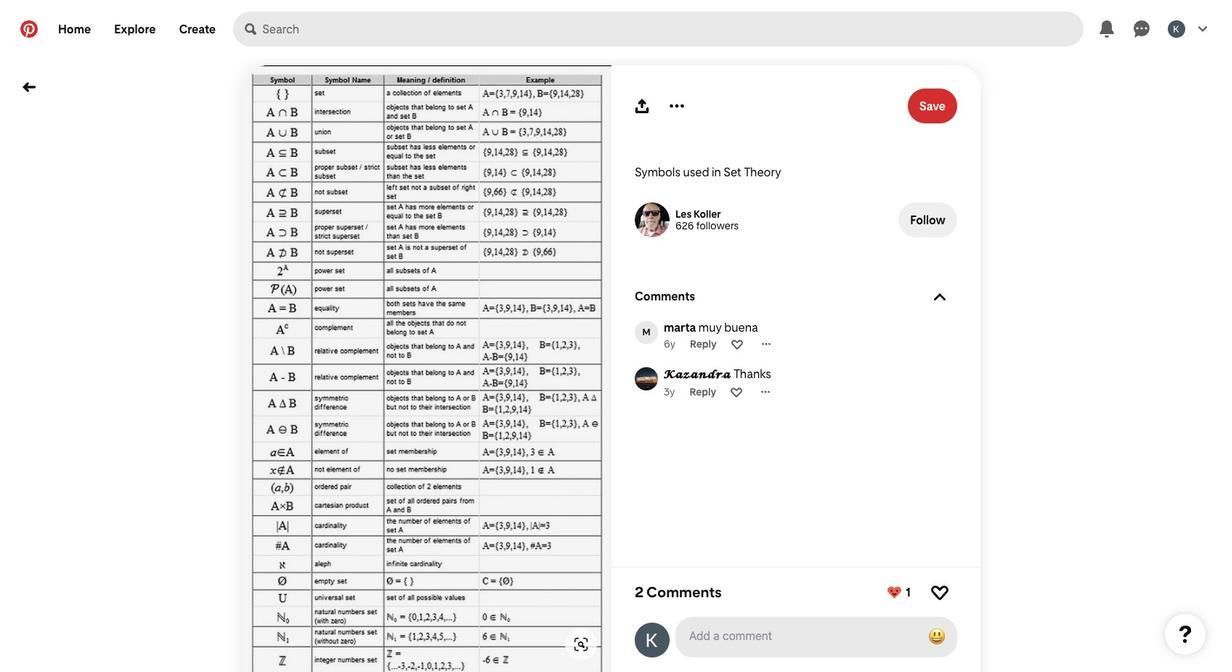 Task type: locate. For each thing, give the bounding box(es) containing it.
buena
[[725, 321, 758, 335]]

0 vertical spatial reply
[[690, 338, 717, 350]]

marta image
[[635, 321, 658, 344]]

symbols
[[635, 166, 681, 179]]

3y
[[664, 386, 675, 398]]

react image down buena
[[732, 338, 743, 350]]

1 vertical spatial react image
[[731, 386, 743, 398]]

reply button down muy at the right of the page
[[690, 338, 717, 350]]

comments up marta link
[[635, 290, 695, 304]]

reply button
[[690, 338, 717, 350], [690, 386, 717, 398]]

reply
[[690, 338, 717, 350], [690, 386, 717, 398]]

explore
[[114, 22, 156, 36]]

Search text field
[[262, 12, 1084, 46]]

save
[[920, 99, 946, 113]]

home
[[58, 22, 91, 36]]

0 vertical spatial reply button
[[690, 338, 717, 350]]

kendall parks image
[[1168, 20, 1186, 38]]

used
[[683, 166, 709, 179]]

0 vertical spatial comments
[[635, 290, 695, 304]]

reply button for 𝓚𝓪𝔃𝓪𝓷𝓭𝓻𝓪
[[690, 386, 717, 398]]

in
[[712, 166, 721, 179]]

626
[[676, 220, 694, 232]]

marta
[[664, 321, 696, 335]]

reply button down 𝓚𝓪𝔃𝓪𝓷𝓭𝓻𝓪 link
[[690, 386, 717, 398]]

1 react image from the top
[[732, 338, 743, 350]]

𝓚𝓪𝔃𝓪𝓷𝓭𝓻𝓪 link
[[664, 368, 731, 383]]

1 vertical spatial reply
[[690, 386, 717, 398]]

create link
[[167, 12, 227, 46]]

1 vertical spatial comments
[[647, 584, 722, 602]]

😃
[[928, 627, 946, 647]]

expand icon image
[[934, 291, 946, 303]]

reply down 𝓚𝓪𝔃𝓪𝓷𝓭𝓻𝓪 link
[[690, 386, 717, 398]]

𝓚𝓪𝔃𝓪𝓷𝓭𝓻𝓪 image
[[635, 368, 658, 391]]

explore link
[[103, 12, 167, 46]]

comments
[[635, 290, 695, 304], [647, 584, 722, 602]]

2 react image from the top
[[731, 386, 743, 398]]

1 vertical spatial reply button
[[690, 386, 717, 398]]

follow button
[[899, 203, 958, 238]]

les koller link
[[676, 209, 721, 220]]

𝓚𝓪𝔃𝓪𝓷𝓭𝓻𝓪
[[664, 368, 731, 381]]

0 vertical spatial react image
[[732, 338, 743, 350]]

1
[[906, 586, 911, 600]]

react image
[[732, 338, 743, 350], [731, 386, 743, 398]]

koller
[[694, 209, 721, 220]]

react image for thanks
[[731, 386, 743, 398]]

6y
[[664, 338, 676, 350]]

comments right 2
[[647, 584, 722, 602]]

reply for muy buena
[[690, 338, 717, 350]]

react image for muy
[[732, 338, 743, 350]]

react image down "thanks"
[[731, 386, 743, 398]]

reply down muy at the right of the page
[[690, 338, 717, 350]]

😃 button
[[677, 619, 956, 657], [923, 623, 952, 652]]



Task type: vqa. For each thing, say whether or not it's contained in the screenshot.
Save
yes



Task type: describe. For each thing, give the bounding box(es) containing it.
click to shop image
[[574, 638, 588, 652]]

2
[[635, 584, 644, 602]]

les
[[676, 209, 692, 220]]

les koller avatar link image
[[635, 203, 670, 238]]

muy
[[699, 321, 722, 335]]

reply button for marta
[[690, 338, 717, 350]]

follow
[[911, 213, 946, 227]]

reaction image
[[931, 584, 949, 602]]

followers
[[696, 220, 739, 232]]

search icon image
[[245, 23, 257, 35]]

marta muy buena
[[664, 321, 758, 335]]

theory
[[744, 166, 782, 179]]

save button
[[908, 89, 958, 124]]

kendallparks02 image
[[635, 623, 670, 658]]

Add a comment field
[[690, 630, 911, 643]]

symbols used in set theory
[[635, 166, 782, 179]]

comments button
[[635, 290, 958, 304]]

les koller 626 followers
[[676, 209, 739, 232]]

set
[[724, 166, 742, 179]]

thanks
[[734, 368, 771, 381]]

reply for thanks
[[690, 386, 717, 398]]

2 comments
[[635, 584, 722, 602]]

marta link
[[664, 321, 696, 335]]

home link
[[46, 12, 103, 46]]

create
[[179, 22, 216, 36]]

𝓚𝓪𝔃𝓪𝓷𝓭𝓻𝓪 thanks
[[664, 368, 771, 381]]



